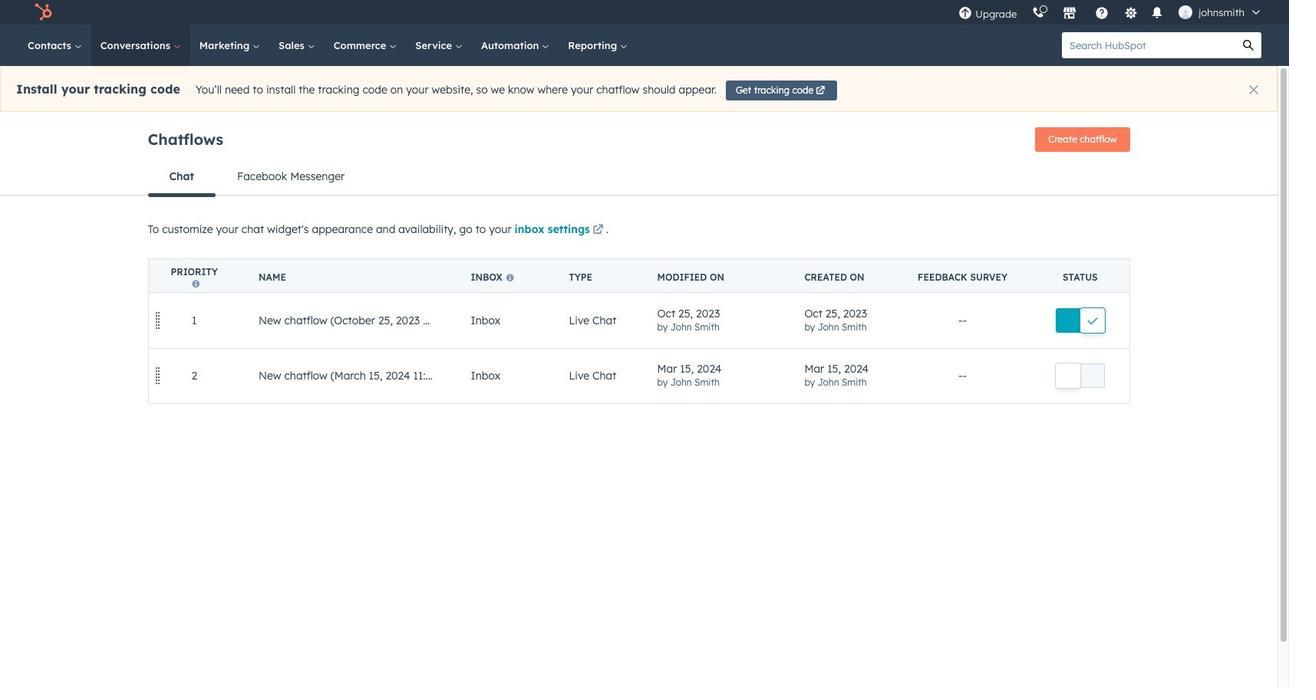 Task type: locate. For each thing, give the bounding box(es) containing it.
close image
[[1250, 85, 1259, 94]]

menu
[[951, 0, 1271, 25]]

alert
[[0, 66, 1278, 112]]

navigation
[[148, 158, 1130, 197]]

link opens in a new window image
[[593, 222, 604, 240], [593, 225, 604, 236]]

marketplaces image
[[1063, 7, 1077, 21]]

1 link opens in a new window image from the top
[[593, 222, 604, 240]]

banner
[[148, 123, 1130, 158]]



Task type: vqa. For each thing, say whether or not it's contained in the screenshot.
3rd Press To Sort. element from the right
no



Task type: describe. For each thing, give the bounding box(es) containing it.
2 link opens in a new window image from the top
[[593, 225, 604, 236]]

john smith image
[[1179, 5, 1193, 19]]

Search HubSpot search field
[[1062, 32, 1236, 58]]



